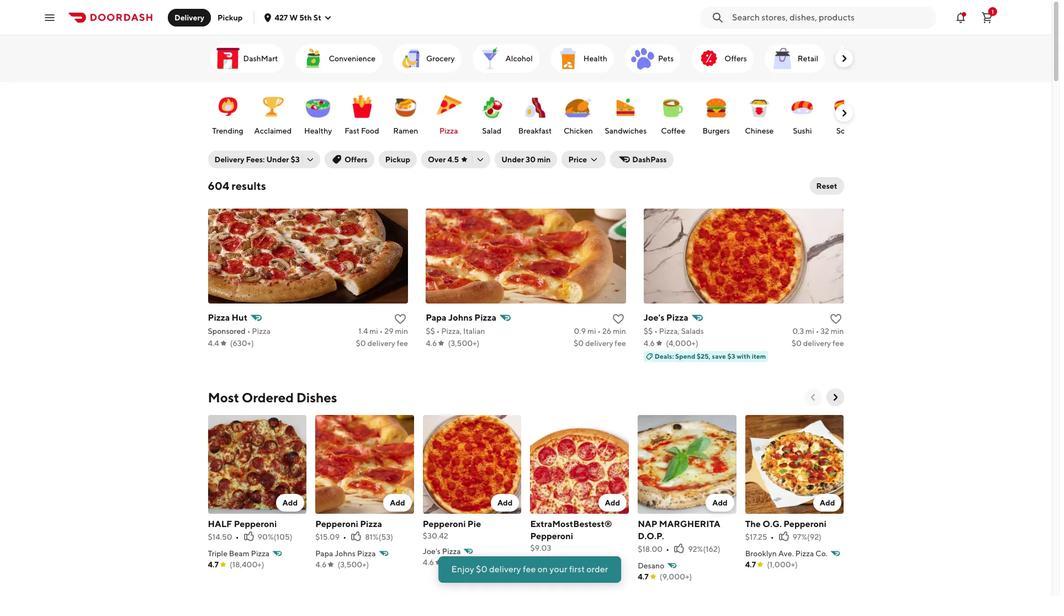 Task type: locate. For each thing, give the bounding box(es) containing it.
triple
[[208, 549, 228, 558]]

0 horizontal spatial pickup
[[218, 13, 243, 22]]

1 vertical spatial $3
[[727, 352, 735, 361]]

retail image
[[769, 45, 795, 72]]

mi for papa johns pizza
[[587, 327, 596, 336]]

1 horizontal spatial $​0 delivery fee
[[574, 339, 626, 348]]

604
[[208, 179, 229, 192]]

(3,500+)
[[448, 339, 479, 348], [338, 560, 369, 569]]

fee for pizza hut
[[397, 339, 408, 348]]

0 horizontal spatial $$
[[426, 327, 435, 336]]

delivery down 0.3 mi • 32 min
[[803, 339, 831, 348]]

under inside under 30 min button
[[501, 155, 524, 164]]

offers right offers icon on the right of page
[[725, 54, 747, 63]]

food
[[361, 126, 379, 135]]

co.
[[816, 549, 828, 558]]

johns
[[448, 312, 473, 323], [335, 549, 356, 558]]

d.o.p.
[[638, 531, 664, 541]]

$30.42
[[423, 531, 448, 540]]

1 horizontal spatial (3,500+)
[[448, 339, 479, 348]]

2 horizontal spatial 4.7
[[745, 560, 756, 569]]

pepperoni up $9.03
[[530, 531, 573, 541]]

pickup down ramen
[[385, 155, 410, 164]]

$15.09 •
[[315, 533, 346, 541]]

click to add this store to your saved list image for pizza hut
[[394, 312, 407, 326]]

1 vertical spatial delivery
[[214, 155, 244, 164]]

under left 30
[[501, 155, 524, 164]]

joe's pizza down $30.42
[[423, 547, 461, 556]]

delivery for delivery
[[174, 13, 204, 22]]

pizza, for pizza
[[659, 327, 680, 336]]

Store search: begin typing to search for stores available on DoorDash text field
[[732, 11, 930, 23]]

0 vertical spatial papa johns pizza
[[426, 312, 496, 323]]

offers button
[[325, 151, 374, 168]]

$$ • pizza, italian
[[426, 327, 485, 336]]

427
[[275, 13, 288, 22]]

margherita
[[659, 519, 720, 529]]

delivery inside button
[[174, 13, 204, 22]]

2 horizontal spatial mi
[[806, 327, 814, 336]]

next button of carousel image
[[838, 53, 849, 64], [838, 108, 849, 119], [830, 392, 841, 403]]

2 $​0 from the left
[[574, 339, 584, 348]]

1 $​0 from the left
[[356, 339, 366, 348]]

4.4 for (2,800+)
[[530, 570, 541, 579]]

catering image
[[840, 45, 867, 72]]

offers
[[725, 54, 747, 63], [344, 155, 368, 164]]

0 vertical spatial johns
[[448, 312, 473, 323]]

• left "29"
[[380, 327, 383, 336]]

papa johns pizza down $15.09 •
[[315, 549, 376, 558]]

1 horizontal spatial johns
[[448, 312, 473, 323]]

0 horizontal spatial 4.4
[[208, 339, 219, 348]]

min right "29"
[[395, 327, 408, 336]]

•
[[247, 327, 250, 336], [380, 327, 383, 336], [436, 327, 440, 336], [597, 327, 601, 336], [654, 327, 658, 336], [816, 327, 819, 336], [236, 533, 239, 541], [343, 533, 346, 541], [771, 533, 774, 541], [666, 545, 669, 554]]

90%(105)
[[258, 533, 292, 541]]

mi right 0.3
[[806, 327, 814, 336]]

enjoy
[[452, 564, 474, 575]]

4.4 down "sponsored"
[[208, 339, 219, 348]]

soup
[[836, 126, 855, 135]]

$17.25
[[745, 533, 767, 541]]

pizza, left salads
[[659, 327, 680, 336]]

notification bell image
[[954, 11, 967, 24]]

offers image
[[696, 45, 722, 72]]

1 horizontal spatial pizza,
[[659, 327, 680, 336]]

pepperoni pie $30.42
[[423, 519, 481, 540]]

(4,000+) up spend
[[666, 339, 698, 348]]

joe's down $30.42
[[423, 547, 441, 556]]

• for $14.50 •
[[236, 533, 239, 541]]

pizza,
[[441, 327, 462, 336], [659, 327, 680, 336]]

4.7 down desano
[[638, 572, 649, 581]]

pie
[[468, 519, 481, 529]]

29
[[384, 327, 393, 336]]

$$ for joe's
[[644, 327, 653, 336]]

0 horizontal spatial $​0 delivery fee
[[356, 339, 408, 348]]

mi for pizza hut
[[369, 327, 378, 336]]

mi for joe's pizza
[[806, 327, 814, 336]]

papa up "$$ • pizza, italian"
[[426, 312, 446, 323]]

0 horizontal spatial click to add this store to your saved list image
[[394, 312, 407, 326]]

0 horizontal spatial joe's
[[423, 547, 441, 556]]

italian
[[463, 327, 485, 336]]

add
[[282, 498, 298, 507], [390, 498, 405, 507], [497, 498, 513, 507], [605, 498, 620, 507], [712, 498, 728, 507], [820, 498, 835, 507]]

• right $18.00
[[666, 545, 669, 554]]

under right "fees:"
[[266, 155, 289, 164]]

fee down 0.9 mi • 26 min
[[615, 339, 626, 348]]

papa down $15.09
[[315, 549, 333, 558]]

1 horizontal spatial mi
[[587, 327, 596, 336]]

joe's pizza up $$ • pizza, salads
[[644, 312, 688, 323]]

2 $$ from the left
[[644, 327, 653, 336]]

1 horizontal spatial under
[[501, 155, 524, 164]]

pizza up 4.5
[[439, 126, 458, 135]]

3 $​0 delivery fee from the left
[[792, 339, 844, 348]]

pepperoni up the 97%(92)
[[784, 519, 827, 529]]

1 pizza, from the left
[[441, 327, 462, 336]]

2 horizontal spatial $​0
[[792, 339, 802, 348]]

mi right 0.9
[[587, 327, 596, 336]]

pickup button up 'dashmart' image
[[211, 9, 249, 26]]

your
[[550, 564, 568, 575]]

1 horizontal spatial $​0
[[574, 339, 584, 348]]

trending link
[[209, 88, 247, 139]]

1 mi from the left
[[369, 327, 378, 336]]

$14.50
[[208, 533, 232, 541]]

0 vertical spatial joe's pizza
[[644, 312, 688, 323]]

26
[[602, 327, 611, 336]]

1 horizontal spatial 4.7
[[638, 572, 649, 581]]

next button of carousel image right previous button of carousel image
[[830, 392, 841, 403]]

1 horizontal spatial joe's
[[644, 312, 665, 323]]

• left "32"
[[816, 327, 819, 336]]

joe's pizza for 0.3 mi • 32 min
[[644, 312, 688, 323]]

• for $17.25 •
[[771, 533, 774, 541]]

pizza
[[439, 126, 458, 135], [208, 312, 230, 323], [474, 312, 496, 323], [666, 312, 688, 323], [252, 327, 271, 336], [360, 519, 382, 529], [442, 547, 461, 556], [251, 549, 270, 558], [357, 549, 376, 558], [795, 549, 814, 558], [580, 559, 598, 568]]

• down o.g.
[[771, 533, 774, 541]]

• for $$ • pizza, italian
[[436, 327, 440, 336]]

$3 left with on the bottom of the page
[[727, 352, 735, 361]]

0 vertical spatial joe's
[[644, 312, 665, 323]]

price button
[[562, 151, 606, 168]]

next button of carousel image up soup
[[838, 108, 849, 119]]

1 vertical spatial johns
[[335, 549, 356, 558]]

0 horizontal spatial pickup button
[[211, 9, 249, 26]]

0 vertical spatial (3,500+)
[[448, 339, 479, 348]]

delivery down 0.9 mi • 26 min
[[585, 339, 613, 348]]

convenience link
[[296, 44, 382, 73]]

$$ right "29"
[[426, 327, 435, 336]]

0 vertical spatial papa
[[426, 312, 446, 323]]

health
[[583, 54, 607, 63]]

4.4 down "little"
[[530, 570, 541, 579]]

pizza up (2,800+)
[[580, 559, 598, 568]]

next button of carousel image right retail
[[838, 53, 849, 64]]

delivery for delivery fees: under $3
[[214, 155, 244, 164]]

4.7 for half pepperoni
[[208, 560, 219, 569]]

1 vertical spatial papa
[[315, 549, 333, 558]]

o.g.
[[763, 519, 782, 529]]

• for $18.00 •
[[666, 545, 669, 554]]

• up (630+)
[[247, 327, 250, 336]]

1 $​0 delivery fee from the left
[[356, 339, 408, 348]]

pizza up (630+)
[[252, 327, 271, 336]]

4.7 for nap margherita d.o.p.
[[638, 572, 649, 581]]

2 mi from the left
[[587, 327, 596, 336]]

previous button of carousel image
[[807, 392, 819, 403]]

0 vertical spatial pickup button
[[211, 9, 249, 26]]

0 horizontal spatial johns
[[335, 549, 356, 558]]

min right "32"
[[831, 327, 844, 336]]

1 click to add this store to your saved list image from the left
[[394, 312, 407, 326]]

$$
[[426, 327, 435, 336], [644, 327, 653, 336]]

mi right 1.4
[[369, 327, 378, 336]]

$$ right 26
[[644, 327, 653, 336]]

min
[[537, 155, 551, 164], [395, 327, 408, 336], [613, 327, 626, 336], [831, 327, 844, 336]]

little
[[530, 559, 549, 568]]

add button
[[276, 494, 304, 512], [276, 494, 304, 512], [383, 494, 412, 512], [491, 494, 519, 512], [491, 494, 519, 512], [598, 494, 627, 512], [706, 494, 734, 512], [706, 494, 734, 512], [813, 494, 842, 512], [813, 494, 842, 512]]

0 vertical spatial next button of carousel image
[[838, 53, 849, 64]]

(3,500+) down $15.09 •
[[338, 560, 369, 569]]

6 add from the left
[[820, 498, 835, 507]]

extramostbestest®
[[530, 519, 612, 529]]

$​0 delivery fee down 0.9 mi • 26 min
[[574, 339, 626, 348]]

1 vertical spatial (4,000+)
[[445, 558, 477, 567]]

3 $​0 from the left
[[792, 339, 802, 348]]

min down click to add this store to your saved list image
[[613, 327, 626, 336]]

0 horizontal spatial pizza,
[[441, 327, 462, 336]]

the o.g. pepperoni
[[745, 519, 827, 529]]

click to add this store to your saved list image up 1.4 mi • 29 min in the bottom of the page
[[394, 312, 407, 326]]

1 horizontal spatial papa johns pizza
[[426, 312, 496, 323]]

• for sponsored • pizza
[[247, 327, 250, 336]]

1 horizontal spatial $3
[[727, 352, 735, 361]]

• down "pepperoni pizza" at the bottom of page
[[343, 533, 346, 541]]

$​0 down 0.9
[[574, 339, 584, 348]]

4.6 down $15.09
[[315, 560, 327, 569]]

desano
[[638, 561, 664, 570]]

min right 30
[[537, 155, 551, 164]]

item
[[752, 352, 766, 361]]

2 under from the left
[[501, 155, 524, 164]]

0.3
[[792, 327, 804, 336]]

$9.03
[[530, 544, 551, 552]]

add for half pepperoni
[[282, 498, 298, 507]]

1 add from the left
[[282, 498, 298, 507]]

(4,000+) down pepperoni pie $30.42
[[445, 558, 477, 567]]

4.6 up deals:
[[644, 339, 655, 348]]

4.7 down brooklyn on the bottom
[[745, 560, 756, 569]]

0 horizontal spatial $​0
[[356, 339, 366, 348]]

3 add from the left
[[497, 498, 513, 507]]

4.7
[[208, 560, 219, 569], [745, 560, 756, 569], [638, 572, 649, 581]]

0 vertical spatial (4,000+)
[[666, 339, 698, 348]]

pickup button down ramen
[[379, 151, 417, 168]]

pizza down 81%(53)
[[357, 549, 376, 558]]

$​0 delivery fee down 0.3 mi • 32 min
[[792, 339, 844, 348]]

(3,500+) down "$$ • pizza, italian"
[[448, 339, 479, 348]]

1 vertical spatial papa johns pizza
[[315, 549, 376, 558]]

1 horizontal spatial joe's pizza
[[644, 312, 688, 323]]

1 $$ from the left
[[426, 327, 435, 336]]

pizza, left italian
[[441, 327, 462, 336]]

1 horizontal spatial papa
[[426, 312, 446, 323]]

4.6 down "$$ • pizza, italian"
[[426, 339, 437, 348]]

$14.50 •
[[208, 533, 239, 541]]

papa johns pizza for (3,500+)
[[315, 549, 376, 558]]

delivery
[[367, 339, 395, 348], [585, 339, 613, 348], [803, 339, 831, 348], [489, 564, 521, 575]]

the
[[745, 519, 761, 529]]

• down half pepperoni
[[236, 533, 239, 541]]

min for joe's pizza
[[831, 327, 844, 336]]

1 horizontal spatial click to add this store to your saved list image
[[830, 312, 843, 326]]

mi
[[369, 327, 378, 336], [587, 327, 596, 336], [806, 327, 814, 336]]

2 horizontal spatial $​0 delivery fee
[[792, 339, 844, 348]]

$​0 delivery fee down 1.4 mi • 29 min in the bottom of the page
[[356, 339, 408, 348]]

pepperoni up $30.42
[[423, 519, 466, 529]]

0 vertical spatial offers
[[725, 54, 747, 63]]

4.7 for the o.g. pepperoni
[[745, 560, 756, 569]]

retail
[[798, 54, 818, 63]]

1 horizontal spatial offers
[[725, 54, 747, 63]]

papa
[[426, 312, 446, 323], [315, 549, 333, 558]]

delivery right $0
[[489, 564, 521, 575]]

0 horizontal spatial offers
[[344, 155, 368, 164]]

add for nap margherita d.o.p.
[[712, 498, 728, 507]]

4.6
[[426, 339, 437, 348], [644, 339, 655, 348], [423, 558, 434, 567], [315, 560, 327, 569]]

4.4 for (630+)
[[208, 339, 219, 348]]

0 horizontal spatial joe's pizza
[[423, 547, 461, 556]]

1 vertical spatial joe's pizza
[[423, 547, 461, 556]]

offers down fast
[[344, 155, 368, 164]]

click to add this store to your saved list image up 0.3 mi • 32 min
[[830, 312, 843, 326]]

sandwiches
[[605, 126, 647, 135]]

4 add from the left
[[605, 498, 620, 507]]

trending
[[212, 126, 243, 135]]

click to add this store to your saved list image
[[612, 312, 625, 326]]

offers inside button
[[344, 155, 368, 164]]

reset
[[816, 182, 837, 190]]

retail link
[[765, 44, 825, 73]]

0 horizontal spatial under
[[266, 155, 289, 164]]

1 vertical spatial pickup
[[385, 155, 410, 164]]

$25,
[[697, 352, 711, 361]]

johns up "$$ • pizza, italian"
[[448, 312, 473, 323]]

1 horizontal spatial (4,000+)
[[666, 339, 698, 348]]

• left 26
[[597, 327, 601, 336]]

4.7 down triple
[[208, 560, 219, 569]]

1 horizontal spatial pickup button
[[379, 151, 417, 168]]

$​0 down 1.4
[[356, 339, 366, 348]]

$0
[[476, 564, 488, 575]]

• left italian
[[436, 327, 440, 336]]

fee
[[397, 339, 408, 348], [615, 339, 626, 348], [833, 339, 844, 348], [523, 564, 536, 575]]

ramen
[[393, 126, 418, 135]]

delivery down 1.4 mi • 29 min in the bottom of the page
[[367, 339, 395, 348]]

fast food
[[345, 126, 379, 135]]

0 horizontal spatial papa johns pizza
[[315, 549, 376, 558]]

open menu image
[[43, 11, 56, 24]]

joe's up $$ • pizza, salads
[[644, 312, 665, 323]]

brooklyn ave. pizza co.
[[745, 549, 828, 558]]

dashmart image
[[214, 45, 241, 72]]

1 vertical spatial joe's
[[423, 547, 441, 556]]

$3 down acclaimed
[[291, 155, 300, 164]]

1 horizontal spatial delivery
[[214, 155, 244, 164]]

• up deals:
[[654, 327, 658, 336]]

1 horizontal spatial $$
[[644, 327, 653, 336]]

1 horizontal spatial 4.4
[[530, 570, 541, 579]]

0 horizontal spatial delivery
[[174, 13, 204, 22]]

papa for (3,500+)
[[315, 549, 333, 558]]

johns down $15.09 •
[[335, 549, 356, 558]]

4.4
[[208, 339, 219, 348], [530, 570, 541, 579]]

$​0 down 0.3
[[792, 339, 802, 348]]

(18,400+)
[[230, 560, 264, 569]]

pepperoni up $15.09 •
[[315, 519, 358, 529]]

0 horizontal spatial mi
[[369, 327, 378, 336]]

health link
[[550, 44, 614, 73]]

0 vertical spatial $3
[[291, 155, 300, 164]]

pickup button
[[211, 9, 249, 26], [379, 151, 417, 168]]

fee down 1.4 mi • 29 min in the bottom of the page
[[397, 339, 408, 348]]

johns for 0.9 mi • 26 min
[[448, 312, 473, 323]]

1 vertical spatial offers
[[344, 155, 368, 164]]

0 horizontal spatial papa
[[315, 549, 333, 558]]

1 vertical spatial next button of carousel image
[[838, 108, 849, 119]]

health image
[[555, 45, 581, 72]]

papa johns pizza up "$$ • pizza, italian"
[[426, 312, 496, 323]]

0 vertical spatial 4.4
[[208, 339, 219, 348]]

3 mi from the left
[[806, 327, 814, 336]]

pickup right "delivery" button
[[218, 13, 243, 22]]

fee left on
[[523, 564, 536, 575]]

1 vertical spatial 4.4
[[530, 570, 541, 579]]

1 vertical spatial (3,500+)
[[338, 560, 369, 569]]

0 horizontal spatial 4.7
[[208, 560, 219, 569]]

2 $​0 delivery fee from the left
[[574, 339, 626, 348]]

click to add this store to your saved list image
[[394, 312, 407, 326], [830, 312, 843, 326]]

0 vertical spatial delivery
[[174, 13, 204, 22]]

fee down 0.3 mi • 32 min
[[833, 339, 844, 348]]

pepperoni
[[234, 519, 277, 529], [315, 519, 358, 529], [423, 519, 466, 529], [784, 519, 827, 529], [530, 531, 573, 541]]

2 pizza, from the left
[[659, 327, 680, 336]]

2 click to add this store to your saved list image from the left
[[830, 312, 843, 326]]

0.9
[[574, 327, 586, 336]]

delivery for joe's pizza
[[803, 339, 831, 348]]

5 add from the left
[[712, 498, 728, 507]]



Task type: vqa. For each thing, say whether or not it's contained in the screenshot.
(Optional) to the top
no



Task type: describe. For each thing, give the bounding box(es) containing it.
reset button
[[810, 177, 844, 195]]

1.4 mi • 29 min
[[358, 327, 408, 336]]

2 items, open order cart image
[[981, 11, 994, 24]]

johns for (3,500+)
[[335, 549, 356, 558]]

pepperoni up 90%(105)
[[234, 519, 277, 529]]

extramostbestest® pepperoni $9.03
[[530, 519, 612, 552]]

0 vertical spatial pickup
[[218, 13, 243, 22]]

1 vertical spatial pickup button
[[379, 151, 417, 168]]

97%(92)
[[793, 533, 821, 541]]

nap
[[638, 519, 657, 529]]

pepperoni pizza
[[315, 519, 382, 529]]

ordered
[[242, 390, 294, 405]]

fee for joe's pizza
[[833, 339, 844, 348]]

min inside button
[[537, 155, 551, 164]]

• for $15.09 •
[[343, 533, 346, 541]]

32
[[820, 327, 829, 336]]

1
[[992, 8, 994, 15]]

dashpass button
[[610, 151, 673, 168]]

$15.09
[[315, 533, 340, 541]]

pepperoni inside pepperoni pie $30.42
[[423, 519, 466, 529]]

alcohol image
[[477, 45, 503, 72]]

(9,000+)
[[660, 572, 692, 581]]

$​0 for papa johns pizza
[[574, 339, 584, 348]]

fee for papa johns pizza
[[615, 339, 626, 348]]

on
[[538, 564, 548, 575]]

pizza up (18,400+)
[[251, 549, 270, 558]]

price
[[568, 155, 587, 164]]

results
[[231, 179, 266, 192]]

pizza hut
[[208, 312, 247, 323]]

deals: spend $25, save $3 with item
[[655, 352, 766, 361]]

(2,800+)
[[553, 570, 584, 579]]

chinese
[[745, 126, 774, 135]]

w
[[289, 13, 298, 22]]

$​0 for pizza hut
[[356, 339, 366, 348]]

alcohol link
[[472, 44, 539, 73]]

$$ for papa
[[426, 327, 435, 336]]

grocery link
[[393, 44, 461, 73]]

0.3 mi • 32 min
[[792, 327, 844, 336]]

brooklyn
[[745, 549, 777, 558]]

fast
[[345, 126, 359, 135]]

half pepperoni
[[208, 519, 277, 529]]

81%(53)
[[365, 533, 393, 541]]

1 horizontal spatial pickup
[[385, 155, 410, 164]]

0 horizontal spatial (3,500+)
[[338, 560, 369, 569]]

over 4.5
[[428, 155, 459, 164]]

sponsored
[[208, 327, 246, 336]]

convenience
[[329, 54, 375, 63]]

joe's pizza for (4,000+)
[[423, 547, 461, 556]]

2 add from the left
[[390, 498, 405, 507]]

dishes
[[296, 390, 337, 405]]

delivery for papa johns pizza
[[585, 339, 613, 348]]

joe's for (4,000+)
[[423, 547, 441, 556]]

min for papa johns pizza
[[613, 327, 626, 336]]

papa johns pizza for 0.9 mi • 26 min
[[426, 312, 496, 323]]

$18.00 •
[[638, 545, 669, 554]]

add for the o.g. pepperoni
[[820, 498, 835, 507]]

$​0 delivery fee for pizza hut
[[356, 339, 408, 348]]

over
[[428, 155, 446, 164]]

offers link
[[691, 44, 753, 73]]

pepperoni inside extramostbestest® pepperoni $9.03
[[530, 531, 573, 541]]

$18.00
[[638, 545, 663, 554]]

0 horizontal spatial (4,000+)
[[445, 558, 477, 567]]

2 vertical spatial next button of carousel image
[[830, 392, 841, 403]]

joe's for 0.3 mi • 32 min
[[644, 312, 665, 323]]

4.5
[[447, 155, 459, 164]]

salads
[[681, 327, 704, 336]]

grocery image
[[398, 45, 424, 72]]

click to add this store to your saved list image for joe's pizza
[[830, 312, 843, 326]]

delivery button
[[168, 9, 211, 26]]

pets
[[658, 54, 674, 63]]

pizza up 81%(53)
[[360, 519, 382, 529]]

enjoy $0 delivery fee on your first order
[[452, 564, 608, 575]]

with
[[737, 352, 750, 361]]

$17.25 •
[[745, 533, 774, 541]]

dashmart
[[243, 54, 278, 63]]

under 30 min
[[501, 155, 551, 164]]

• for $$ • pizza, salads
[[654, 327, 658, 336]]

burgers
[[703, 126, 730, 135]]

30
[[526, 155, 536, 164]]

deals:
[[655, 352, 674, 361]]

order
[[587, 564, 608, 575]]

half
[[208, 519, 232, 529]]

healthy
[[304, 126, 332, 135]]

alcohol
[[505, 54, 533, 63]]

pizza down the 97%(92)
[[795, 549, 814, 558]]

427 w 5th st
[[275, 13, 321, 22]]

delivery for pizza hut
[[367, 339, 395, 348]]

save
[[712, 352, 726, 361]]

delivery fees: under $3
[[214, 155, 300, 164]]

nap margherita d.o.p.
[[638, 519, 720, 541]]

pizza up "sponsored"
[[208, 312, 230, 323]]

little caesars pizza
[[530, 559, 598, 568]]

breakfast
[[518, 126, 552, 135]]

pizza up $$ • pizza, salads
[[666, 312, 688, 323]]

4.6 down $30.42
[[423, 558, 434, 567]]

papa for 0.9 mi • 26 min
[[426, 312, 446, 323]]

acclaimed link
[[252, 88, 294, 139]]

1 button
[[976, 6, 998, 28]]

92%(162)
[[688, 545, 720, 554]]

sponsored • pizza
[[208, 327, 271, 336]]

convenience image
[[300, 45, 327, 72]]

$$ • pizza, salads
[[644, 327, 704, 336]]

$​0 for joe's pizza
[[792, 339, 802, 348]]

(1,000+)
[[767, 560, 798, 569]]

beam
[[229, 549, 249, 558]]

$​0 delivery fee for joe's pizza
[[792, 339, 844, 348]]

(630+)
[[230, 339, 254, 348]]

pets image
[[629, 45, 656, 72]]

triple beam pizza
[[208, 549, 270, 558]]

pizza up enjoy
[[442, 547, 461, 556]]

spend
[[675, 352, 695, 361]]

ave.
[[778, 549, 794, 558]]

pizza up italian
[[474, 312, 496, 323]]

pizza, for johns
[[441, 327, 462, 336]]

1 under from the left
[[266, 155, 289, 164]]

coffee
[[661, 126, 685, 135]]

add for pepperoni pie
[[497, 498, 513, 507]]

min for pizza hut
[[395, 327, 408, 336]]

fees:
[[246, 155, 265, 164]]

0 horizontal spatial $3
[[291, 155, 300, 164]]

$​0 delivery fee for papa johns pizza
[[574, 339, 626, 348]]

caesars
[[550, 559, 578, 568]]

grocery
[[426, 54, 455, 63]]

most
[[208, 390, 239, 405]]

sushi
[[793, 126, 812, 135]]



